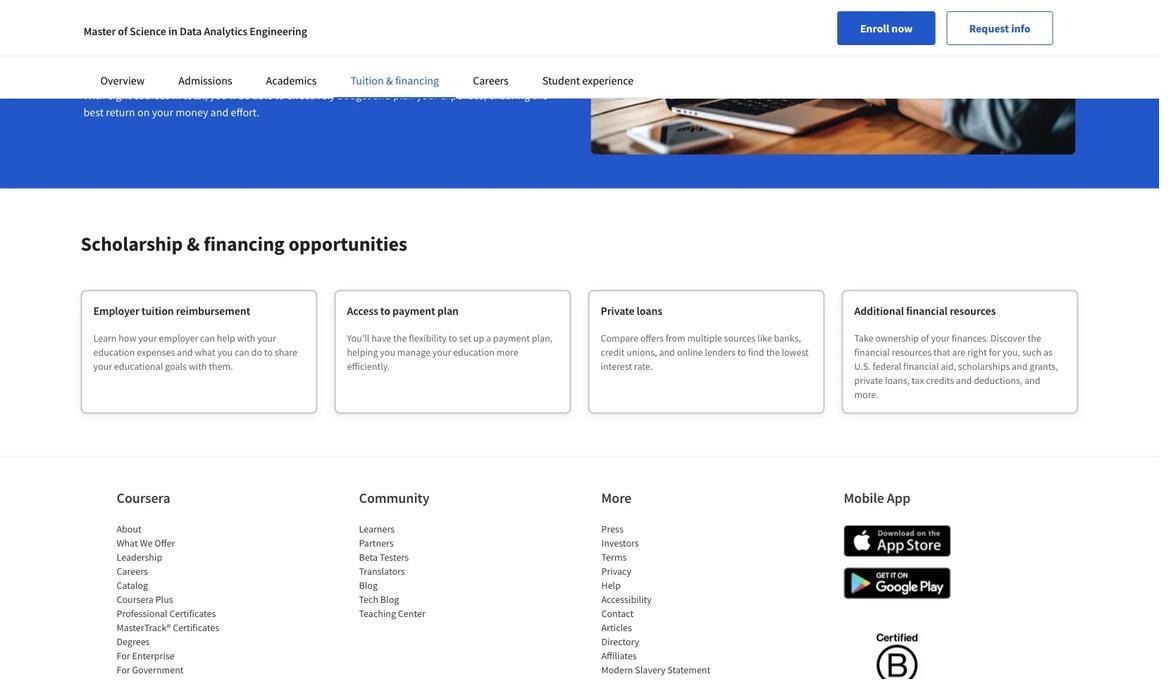 Task type: locate. For each thing, give the bounding box(es) containing it.
& for scholarship
[[187, 231, 200, 256]]

careers inside about what we offer leadership careers catalog coursera plus professional certificates mastertrack® certificates degrees for enterprise for government
[[117, 565, 148, 577]]

your right on
[[152, 105, 173, 119]]

resources inside take ownership of your finances. discover the financial resources that are right for you, such as u.s. federal financial aid, scholarships and grants, private loans, tax credits and deductions, and more.
[[892, 346, 931, 358]]

access to payment plan
[[347, 304, 459, 318]]

3 list from the left
[[601, 522, 721, 679]]

0 horizontal spatial list
[[117, 522, 236, 679]]

tuition & financing link
[[351, 73, 439, 87]]

that's
[[501, 36, 527, 50]]

share
[[275, 346, 297, 358]]

degrees link
[[117, 635, 150, 648]]

accessibility
[[601, 593, 652, 606]]

resources down ownership
[[892, 346, 931, 358]]

2 horizontal spatial list
[[601, 522, 721, 679]]

resources up finances.
[[950, 304, 996, 318]]

advancing
[[354, 36, 403, 50]]

your down learn
[[93, 360, 112, 372]]

2 horizontal spatial a
[[486, 332, 491, 344]]

to right do
[[264, 346, 273, 358]]

0 vertical spatial coursera
[[117, 489, 170, 507]]

for left you.
[[195, 53, 208, 67]]

now
[[892, 21, 913, 35]]

download on the app store image
[[844, 525, 951, 557]]

enroll now
[[860, 21, 913, 35]]

to left set on the left of the page
[[449, 332, 457, 344]]

1 vertical spatial financing
[[204, 231, 285, 256]]

you'll
[[210, 88, 236, 102]]

of down additional financial resources
[[921, 332, 929, 344]]

1 vertical spatial for
[[117, 663, 130, 676]]

1 horizontal spatial blog
[[380, 593, 399, 606]]

learners partners beta testers translators blog tech blog teaching center
[[359, 523, 425, 620]]

science
[[130, 24, 166, 38]]

goals
[[165, 360, 187, 372]]

1 list from the left
[[117, 522, 236, 679]]

1 vertical spatial plan
[[437, 304, 459, 318]]

directory link
[[601, 635, 639, 648]]

with up do
[[237, 332, 255, 344]]

catalog
[[117, 579, 148, 592]]

2 for from the top
[[117, 663, 130, 676]]

certificates down professional certificates link
[[173, 621, 219, 634]]

plan up 'flexibility'
[[437, 304, 459, 318]]

1 horizontal spatial education
[[172, 36, 219, 50]]

about what we offer leadership careers catalog coursera plus professional certificates mastertrack® certificates degrees for enterprise for government
[[117, 523, 219, 676]]

2 you from the left
[[380, 346, 395, 358]]

in right career
[[460, 36, 469, 50]]

1 vertical spatial &
[[187, 231, 200, 256]]

financing for tuition
[[395, 73, 439, 87]]

you down have
[[380, 346, 395, 358]]

for left you,
[[989, 346, 1000, 358]]

your down 'flexibility'
[[432, 346, 451, 358]]

and down from on the right of the page
[[659, 346, 675, 358]]

private
[[854, 374, 883, 387]]

the right have
[[393, 332, 407, 344]]

scholarship
[[81, 231, 183, 256]]

are
[[952, 346, 965, 358]]

1 horizontal spatial list
[[359, 522, 479, 620]]

and inside learn how your employer can help with your education expenses and what you can do to share your educational goals with them.
[[177, 346, 193, 358]]

careers up 'catalog'
[[117, 565, 148, 577]]

private loans
[[601, 304, 662, 318]]

0 vertical spatial financial
[[906, 304, 948, 318]]

leadership link
[[117, 551, 162, 563]]

expenses
[[137, 346, 175, 358]]

enroll now button
[[838, 11, 935, 45]]

the down the student
[[532, 88, 548, 102]]

0 vertical spatial with
[[237, 332, 255, 344]]

1 vertical spatial resources
[[892, 346, 931, 358]]

1 vertical spatial careers
[[117, 565, 148, 577]]

learners link
[[359, 523, 395, 535]]

certificates up mastertrack® certificates link
[[169, 607, 216, 620]]

of inside take ownership of your finances. discover the financial resources that are right for you, such as u.s. federal financial aid, scholarships and grants, private loans, tax credits and deductions, and more.
[[921, 332, 929, 344]]

1 horizontal spatial can
[[235, 346, 249, 358]]

blog link
[[359, 579, 378, 592]]

manage
[[397, 346, 431, 358]]

your left career
[[405, 36, 426, 50]]

center
[[398, 607, 425, 620]]

that
[[933, 346, 950, 358]]

engineering
[[250, 24, 307, 38]]

0 vertical spatial payment
[[392, 304, 435, 318]]

payment inside you'll have the flexibility to set up a payment plan, helping you manage your education more efficiently.
[[493, 332, 530, 344]]

1 horizontal spatial payment
[[493, 332, 530, 344]]

1 horizontal spatial &
[[386, 73, 393, 87]]

a right at
[[320, 36, 325, 50]]

your up that
[[931, 332, 950, 344]]

time,
[[328, 36, 352, 50]]

a right up on the left of the page
[[486, 332, 491, 344]]

request
[[969, 21, 1009, 35]]

academics link
[[266, 73, 317, 87]]

1 vertical spatial payment
[[493, 332, 530, 344]]

2 coursera from the top
[[117, 593, 154, 606]]

and down you,
[[1012, 360, 1028, 372]]

can
[[200, 332, 215, 344], [235, 346, 249, 358]]

0 horizontal spatial payment
[[392, 304, 435, 318]]

you.
[[210, 53, 231, 67]]

student experience link
[[542, 73, 633, 87]]

coursera up the about
[[117, 489, 170, 507]]

1 vertical spatial of
[[921, 332, 929, 344]]

with
[[83, 88, 105, 102]]

careers link up ensuring
[[473, 73, 509, 87]]

budget
[[337, 88, 371, 102]]

press
[[601, 523, 623, 535]]

1 horizontal spatial resources
[[950, 304, 996, 318]]

eight
[[107, 88, 131, 102]]

resources
[[950, 304, 996, 318], [892, 346, 931, 358]]

1 horizontal spatial financing
[[395, 73, 439, 87]]

financial down take on the right of page
[[854, 346, 890, 358]]

online
[[677, 346, 703, 358]]

deductions,
[[974, 374, 1023, 387]]

1 vertical spatial certificates
[[173, 621, 219, 634]]

in left the data
[[168, 24, 177, 38]]

financially
[[83, 53, 132, 67]]

the inside compare offers from multiple sources like banks, credit unions, and online lenders to find the lowest interest rate.
[[766, 346, 780, 358]]

0 vertical spatial financing
[[395, 73, 439, 87]]

financing
[[395, 73, 439, 87], [204, 231, 285, 256]]

0 vertical spatial careers link
[[473, 73, 509, 87]]

1 vertical spatial coursera
[[117, 593, 154, 606]]

them.
[[209, 360, 233, 372]]

what
[[117, 537, 138, 549]]

employer
[[159, 332, 198, 344]]

0 vertical spatial &
[[386, 73, 393, 87]]

interest
[[601, 360, 632, 372]]

have
[[371, 332, 391, 344]]

master
[[83, 24, 116, 38]]

blog up teaching center link
[[380, 593, 399, 606]]

blog
[[359, 579, 378, 592], [380, 593, 399, 606]]

financial up ownership
[[906, 304, 948, 318]]

list
[[117, 522, 236, 679], [359, 522, 479, 620], [601, 522, 721, 679]]

can left do
[[235, 346, 249, 358]]

mobile
[[844, 489, 884, 507]]

0 vertical spatial plan
[[393, 88, 414, 102]]

plan down tuition & financing link
[[393, 88, 414, 102]]

0 horizontal spatial of
[[118, 24, 127, 38]]

education inside invest in your tech education one $3,000 course at a time, advancing your career in a way that's financially manageable for you.
[[172, 36, 219, 50]]

coursera down 'catalog' link
[[117, 593, 154, 606]]

the inside you'll have the flexibility to set up a payment plan, helping you manage your education more efficiently.
[[393, 332, 407, 344]]

0 horizontal spatial with
[[189, 360, 207, 372]]

0 horizontal spatial a
[[320, 36, 325, 50]]

0 vertical spatial for
[[195, 53, 208, 67]]

careers link up 'catalog'
[[117, 565, 148, 577]]

slavery
[[635, 663, 666, 676]]

0 horizontal spatial careers link
[[117, 565, 148, 577]]

aid,
[[941, 360, 956, 372]]

private
[[601, 304, 634, 318]]

payment up 'flexibility'
[[392, 304, 435, 318]]

to right able
[[275, 88, 285, 102]]

career
[[429, 36, 458, 50]]

& right scholarship
[[187, 231, 200, 256]]

& for tuition
[[386, 73, 393, 87]]

be
[[238, 88, 250, 102]]

tech blog link
[[359, 593, 399, 606]]

to inside with eight courses in total, you'll be able to effectively budget and plan your expenses, ensuring the best return on your money and effort.
[[275, 88, 285, 102]]

data
[[180, 24, 202, 38]]

and
[[373, 88, 391, 102], [210, 105, 228, 119], [177, 346, 193, 358], [659, 346, 675, 358], [1012, 360, 1028, 372], [956, 374, 972, 387], [1025, 374, 1040, 387]]

0 vertical spatial certificates
[[169, 607, 216, 620]]

0 horizontal spatial can
[[200, 332, 215, 344]]

can up the what
[[200, 332, 215, 344]]

0 horizontal spatial education
[[93, 346, 135, 358]]

take ownership of your finances. discover the financial resources that are right for you, such as u.s. federal financial aid, scholarships and grants, private loans, tax credits and deductions, and more.
[[854, 332, 1058, 401]]

2 horizontal spatial education
[[453, 346, 495, 358]]

1 horizontal spatial you
[[380, 346, 395, 358]]

for inside invest in your tech education one $3,000 course at a time, advancing your career in a way that's financially manageable for you.
[[195, 53, 208, 67]]

& right tuition
[[386, 73, 393, 87]]

0 horizontal spatial resources
[[892, 346, 931, 358]]

right
[[967, 346, 987, 358]]

the up such
[[1028, 332, 1041, 344]]

financial
[[906, 304, 948, 318], [854, 346, 890, 358], [903, 360, 939, 372]]

financial up tax
[[903, 360, 939, 372]]

learn
[[93, 332, 117, 344]]

you down help
[[217, 346, 233, 358]]

0 horizontal spatial &
[[187, 231, 200, 256]]

to inside compare offers from multiple sources like banks, credit unions, and online lenders to find the lowest interest rate.
[[737, 346, 746, 358]]

to down 'sources'
[[737, 346, 746, 358]]

list for coursera
[[117, 522, 236, 679]]

teaching
[[359, 607, 396, 620]]

admissions
[[178, 73, 232, 87]]

more.
[[854, 388, 879, 401]]

the inside take ownership of your finances. discover the financial resources that are right for you, such as u.s. federal financial aid, scholarships and grants, private loans, tax credits and deductions, and more.
[[1028, 332, 1041, 344]]

2 list from the left
[[359, 522, 479, 620]]

of right master
[[118, 24, 127, 38]]

0 horizontal spatial financing
[[204, 231, 285, 256]]

effort.
[[231, 105, 259, 119]]

0 vertical spatial blog
[[359, 579, 378, 592]]

educational
[[114, 360, 163, 372]]

education down up on the left of the page
[[453, 346, 495, 358]]

1 horizontal spatial for
[[989, 346, 1000, 358]]

tuition & financing
[[351, 73, 439, 87]]

and down tuition & financing link
[[373, 88, 391, 102]]

for down the degrees link
[[117, 649, 130, 662]]

education inside you'll have the flexibility to set up a payment plan, helping you manage your education more efficiently.
[[453, 346, 495, 358]]

0 vertical spatial of
[[118, 24, 127, 38]]

up
[[473, 332, 484, 344]]

a left way
[[472, 36, 477, 50]]

affiliates
[[601, 649, 637, 662]]

get it on google play image
[[844, 568, 951, 599]]

like
[[757, 332, 772, 344]]

more
[[601, 489, 632, 507]]

1 vertical spatial blog
[[380, 593, 399, 606]]

1 vertical spatial can
[[235, 346, 249, 358]]

1 you from the left
[[217, 346, 233, 358]]

0 horizontal spatial blog
[[359, 579, 378, 592]]

list containing press
[[601, 522, 721, 679]]

you inside learn how your employer can help with your education expenses and what you can do to share your educational goals with them.
[[217, 346, 233, 358]]

helping
[[347, 346, 378, 358]]

for enterprise link
[[117, 649, 175, 662]]

1 vertical spatial careers link
[[117, 565, 148, 577]]

payment up 'more' at the bottom
[[493, 332, 530, 344]]

app
[[887, 489, 910, 507]]

0 horizontal spatial plan
[[393, 88, 414, 102]]

0 horizontal spatial you
[[217, 346, 233, 358]]

of
[[118, 24, 127, 38], [921, 332, 929, 344]]

and down the grants,
[[1025, 374, 1040, 387]]

payment
[[392, 304, 435, 318], [493, 332, 530, 344]]

with down the what
[[189, 360, 207, 372]]

0 horizontal spatial careers
[[117, 565, 148, 577]]

learn how your employer can help with your education expenses and what you can do to share your educational goals with them.
[[93, 332, 297, 372]]

0 vertical spatial for
[[117, 649, 130, 662]]

careers up ensuring
[[473, 73, 509, 87]]

in left 'total,'
[[172, 88, 181, 102]]

employer
[[93, 304, 139, 318]]

to right "access"
[[380, 304, 390, 318]]

directory
[[601, 635, 639, 648]]

list containing about
[[117, 522, 236, 679]]

1 horizontal spatial with
[[237, 332, 255, 344]]

and down the employer
[[177, 346, 193, 358]]

education down learn
[[93, 346, 135, 358]]

your down tuition & financing
[[417, 88, 438, 102]]

blog up tech
[[359, 579, 378, 592]]

1 horizontal spatial of
[[921, 332, 929, 344]]

from
[[666, 332, 685, 344]]

1 horizontal spatial plan
[[437, 304, 459, 318]]

the
[[532, 88, 548, 102], [393, 332, 407, 344], [1028, 332, 1041, 344], [766, 346, 780, 358]]

coursera inside about what we offer leadership careers catalog coursera plus professional certificates mastertrack® certificates degrees for enterprise for government
[[117, 593, 154, 606]]

0 horizontal spatial for
[[195, 53, 208, 67]]

education up you.
[[172, 36, 219, 50]]

1 horizontal spatial careers
[[473, 73, 509, 87]]

1 vertical spatial for
[[989, 346, 1000, 358]]

1 horizontal spatial careers link
[[473, 73, 509, 87]]

translators link
[[359, 565, 405, 577]]

for down the for enterprise link
[[117, 663, 130, 676]]

list containing learners
[[359, 522, 479, 620]]

the down like
[[766, 346, 780, 358]]



Task type: vqa. For each thing, say whether or not it's contained in the screenshot.
the job- to the bottom
no



Task type: describe. For each thing, give the bounding box(es) containing it.
list for more
[[601, 522, 721, 679]]

one
[[221, 36, 239, 50]]

contact link
[[601, 607, 634, 620]]

translators
[[359, 565, 405, 577]]

degrees
[[117, 635, 150, 648]]

additional financial resources
[[854, 304, 996, 318]]

teaching center link
[[359, 607, 425, 620]]

flexibility
[[409, 332, 447, 344]]

investors link
[[601, 537, 639, 549]]

enroll
[[860, 21, 889, 35]]

testers
[[380, 551, 409, 563]]

to inside learn how your employer can help with your education expenses and what you can do to share your educational goals with them.
[[264, 346, 273, 358]]

course
[[274, 36, 306, 50]]

banks,
[[774, 332, 801, 344]]

for inside take ownership of your finances. discover the financial resources that are right for you, such as u.s. federal financial aid, scholarships and grants, private loans, tax credits and deductions, and more.
[[989, 346, 1000, 358]]

and down you'll
[[210, 105, 228, 119]]

help link
[[601, 579, 621, 592]]

logo of certified b corporation image
[[868, 625, 926, 679]]

total,
[[183, 88, 208, 102]]

employer tuition reimbursement
[[93, 304, 250, 318]]

reimbursement
[[176, 304, 250, 318]]

in inside with eight courses in total, you'll be able to effectively budget and plan your expenses, ensuring the best return on your money and effort.
[[172, 88, 181, 102]]

community
[[359, 489, 429, 507]]

courses
[[134, 88, 170, 102]]

at
[[308, 36, 317, 50]]

lowest
[[782, 346, 809, 358]]

u.s.
[[854, 360, 871, 372]]

education inside learn how your employer can help with your education expenses and what you can do to share your educational goals with them.
[[93, 346, 135, 358]]

financing for scholarship
[[204, 231, 285, 256]]

compare
[[601, 332, 638, 344]]

credit
[[601, 346, 625, 358]]

compare offers from multiple sources like banks, credit unions, and online lenders to find the lowest interest rate.
[[601, 332, 809, 372]]

return
[[106, 105, 135, 119]]

scholarship & financing opportunities
[[81, 231, 407, 256]]

1 coursera from the top
[[117, 489, 170, 507]]

your up expenses
[[138, 332, 157, 344]]

professional
[[117, 607, 167, 620]]

and down aid,
[[956, 374, 972, 387]]

tuition
[[351, 73, 384, 87]]

a inside you'll have the flexibility to set up a payment plan, helping you manage your education more efficiently.
[[486, 332, 491, 344]]

your left 'tech'
[[125, 36, 147, 50]]

1 vertical spatial with
[[189, 360, 207, 372]]

and inside compare offers from multiple sources like banks, credit unions, and online lenders to find the lowest interest rate.
[[659, 346, 675, 358]]

1 for from the top
[[117, 649, 130, 662]]

$3,000
[[241, 36, 272, 50]]

additional
[[854, 304, 904, 318]]

invest in your tech education one $3,000 course at a time, advancing your career in a way that's financially manageable for you.
[[83, 36, 527, 67]]

partners link
[[359, 537, 394, 549]]

in up the financially
[[114, 36, 123, 50]]

2 vertical spatial financial
[[903, 360, 939, 372]]

request info button
[[947, 11, 1053, 45]]

ensuring
[[489, 88, 530, 102]]

as
[[1044, 346, 1053, 358]]

privacy
[[601, 565, 631, 577]]

you'll
[[347, 332, 370, 344]]

1 vertical spatial financial
[[854, 346, 890, 358]]

the inside with eight courses in total, you'll be able to effectively budget and plan your expenses, ensuring the best return on your money and effort.
[[532, 88, 548, 102]]

best
[[83, 105, 104, 119]]

mastertrack®
[[117, 621, 171, 634]]

with eight courses in total, you'll be able to effectively budget and plan your expenses, ensuring the best return on your money and effort.
[[83, 88, 548, 119]]

federal
[[873, 360, 901, 372]]

enterprise
[[132, 649, 175, 662]]

take
[[854, 332, 873, 344]]

what we offer link
[[117, 537, 175, 549]]

find
[[748, 346, 764, 358]]

student experience
[[542, 73, 633, 87]]

finances.
[[952, 332, 989, 344]]

articles link
[[601, 621, 632, 634]]

professional certificates link
[[117, 607, 216, 620]]

1 horizontal spatial a
[[472, 36, 477, 50]]

help
[[217, 332, 235, 344]]

academics
[[266, 73, 317, 87]]

learners
[[359, 523, 395, 535]]

your up do
[[257, 332, 276, 344]]

how
[[119, 332, 136, 344]]

ownership
[[875, 332, 919, 344]]

overview
[[100, 73, 145, 87]]

your inside take ownership of your finances. discover the financial resources that are right for you, such as u.s. federal financial aid, scholarships and grants, private loans, tax credits and deductions, and more.
[[931, 332, 950, 344]]

mastertrack® certificates link
[[117, 621, 219, 634]]

invest
[[83, 36, 112, 50]]

articles
[[601, 621, 632, 634]]

partners
[[359, 537, 394, 549]]

catalog link
[[117, 579, 148, 592]]

your inside you'll have the flexibility to set up a payment plan, helping you manage your education more efficiently.
[[432, 346, 451, 358]]

0 vertical spatial careers
[[473, 73, 509, 87]]

we
[[140, 537, 153, 549]]

press investors terms privacy help accessibility contact articles directory affiliates modern slavery statement
[[601, 523, 710, 676]]

tech
[[359, 593, 378, 606]]

unions,
[[627, 346, 657, 358]]

affiliates link
[[601, 649, 637, 662]]

do
[[251, 346, 262, 358]]

you inside you'll have the flexibility to set up a payment plan, helping you manage your education more efficiently.
[[380, 346, 395, 358]]

experience
[[582, 73, 633, 87]]

beta
[[359, 551, 378, 563]]

list for community
[[359, 522, 479, 620]]

more
[[497, 346, 518, 358]]

tax
[[912, 374, 924, 387]]

for government link
[[117, 663, 184, 676]]

tuition
[[142, 304, 174, 318]]

0 vertical spatial can
[[200, 332, 215, 344]]

plan inside with eight courses in total, you'll be able to effectively budget and plan your expenses, ensuring the best return on your money and effort.
[[393, 88, 414, 102]]

offer
[[154, 537, 175, 549]]

coursera plus link
[[117, 593, 173, 606]]

terms
[[601, 551, 627, 563]]

to inside you'll have the flexibility to set up a payment plan, helping you manage your education more efficiently.
[[449, 332, 457, 344]]

0 vertical spatial resources
[[950, 304, 996, 318]]

way
[[480, 36, 499, 50]]

efficiently.
[[347, 360, 390, 372]]



